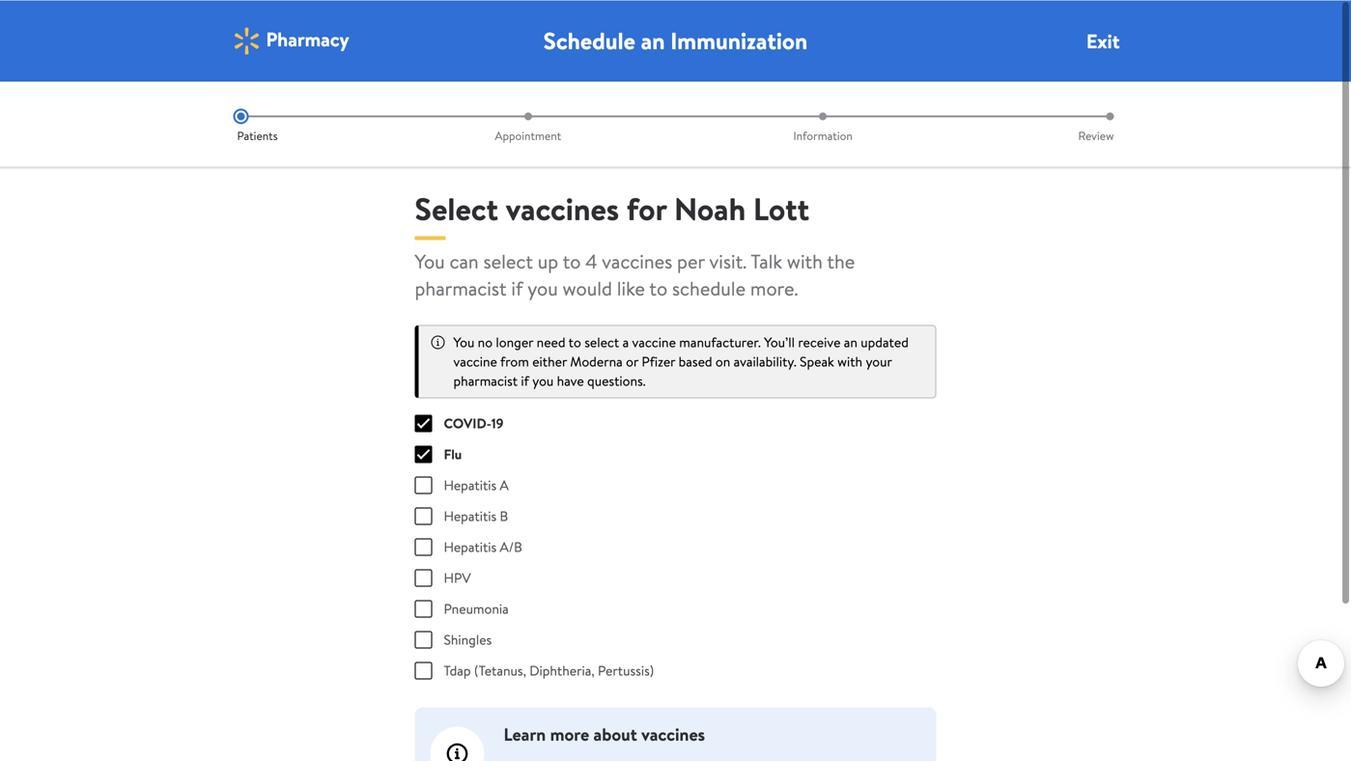 Task type: describe. For each thing, give the bounding box(es) containing it.
you can select up to 4 vaccines per visit. talk with the pharmacist if you would like to schedule more.
[[415, 247, 855, 301]]

to for 4
[[563, 247, 581, 274]]

shingles
[[444, 630, 492, 649]]

0 horizontal spatial vaccine
[[454, 352, 498, 371]]

longer
[[496, 332, 534, 351]]

Flu checkbox
[[415, 445, 432, 463]]

speak
[[800, 352, 835, 371]]

pharmacist inside you no longer need to select a vaccine manufacturer. you'll receive an updated vaccine from either moderna or pfizer based on availability. speak with your pharmacist if you have questions.
[[454, 371, 518, 390]]

from
[[501, 352, 529, 371]]

availability.
[[734, 352, 797, 371]]

select vaccines for noah lott
[[415, 187, 810, 230]]

patients list item
[[233, 108, 381, 143]]

a/b
[[500, 537, 523, 556]]

0 vertical spatial an
[[641, 24, 665, 57]]

list containing patients
[[233, 108, 1119, 143]]

updated
[[861, 332, 909, 351]]

a
[[623, 332, 629, 351]]

pneumonia
[[444, 599, 509, 618]]

select inside you no longer need to select a vaccine manufacturer. you'll receive an updated vaccine from either moderna or pfizer based on availability. speak with your pharmacist if you have questions.
[[585, 332, 620, 351]]

for
[[627, 187, 667, 230]]

(tetanus,
[[474, 661, 527, 680]]

hepatitis b
[[444, 506, 509, 525]]

up
[[538, 247, 559, 274]]

exit
[[1087, 27, 1120, 54]]

Hepatitis B checkbox
[[415, 507, 432, 525]]

with inside you no longer need to select a vaccine manufacturer. you'll receive an updated vaccine from either moderna or pfizer based on availability. speak with your pharmacist if you have questions.
[[838, 352, 863, 371]]

0 vertical spatial vaccines
[[506, 187, 620, 230]]

pfizer
[[642, 352, 676, 371]]

appointment
[[495, 127, 562, 143]]

diphtheria,
[[530, 661, 595, 680]]

select
[[415, 187, 499, 230]]

if inside you no longer need to select a vaccine manufacturer. you'll receive an updated vaccine from either moderna or pfizer based on availability. speak with your pharmacist if you have questions.
[[521, 371, 529, 390]]

based
[[679, 352, 713, 371]]

to right "like"
[[650, 274, 668, 301]]

covid-19
[[444, 414, 504, 432]]

hepatitis for hepatitis b
[[444, 506, 497, 525]]

visit.
[[710, 247, 747, 274]]

more
[[550, 722, 590, 746]]

you inside you can select up to 4 vaccines per visit. talk with the pharmacist if you would like to schedule more.
[[528, 274, 558, 301]]

a
[[500, 475, 509, 494]]

pharmacy button
[[231, 25, 349, 56]]

tdap
[[444, 661, 471, 680]]

hpv
[[444, 568, 471, 587]]

you for you can select up to 4 vaccines per visit. talk with the pharmacist if you would like to schedule more.
[[415, 247, 445, 274]]

Hepatitis A checkbox
[[415, 476, 432, 494]]

talk
[[751, 247, 783, 274]]

noah
[[674, 187, 746, 230]]

if inside you can select up to 4 vaccines per visit. talk with the pharmacist if you would like to schedule more.
[[512, 274, 523, 301]]

receive
[[799, 332, 841, 351]]

exit button
[[1087, 27, 1120, 54]]

2 vertical spatial vaccines
[[642, 722, 706, 746]]

select inside you can select up to 4 vaccines per visit. talk with the pharmacist if you would like to schedule more.
[[484, 247, 533, 274]]

Shingles checkbox
[[415, 631, 432, 648]]

the
[[828, 247, 855, 274]]

you no longer need to select a vaccine manufacturer. you'll receive an updated vaccine from either moderna or pfizer based on availability. speak with your pharmacist if you have questions.
[[454, 332, 909, 390]]

or
[[626, 352, 639, 371]]

Pneumonia checkbox
[[415, 600, 432, 617]]

schedule
[[673, 274, 746, 301]]

learn more about vaccines
[[504, 722, 706, 746]]



Task type: vqa. For each thing, say whether or not it's contained in the screenshot.
it inside Great, Not Too Big And Bulky, Fits Just Right In A Small Space And You Can Even Put Things On Top As It Has A Wood Top.
no



Task type: locate. For each thing, give the bounding box(es) containing it.
information list item
[[676, 108, 971, 143]]

1 vertical spatial select
[[585, 332, 620, 351]]

19
[[492, 414, 504, 432]]

pharmacist up the no
[[415, 274, 507, 301]]

schedule an immunization
[[544, 24, 808, 57]]

you left can
[[415, 247, 445, 274]]

immunization
[[671, 24, 808, 57]]

1 vertical spatial if
[[521, 371, 529, 390]]

questions.
[[588, 371, 646, 390]]

HPV checkbox
[[415, 569, 432, 587]]

your
[[866, 352, 892, 371]]

pharmacist down from
[[454, 371, 518, 390]]

1 vertical spatial pharmacist
[[454, 371, 518, 390]]

you inside you no longer need to select a vaccine manufacturer. you'll receive an updated vaccine from either moderna or pfizer based on availability. speak with your pharmacist if you have questions.
[[533, 371, 554, 390]]

1 horizontal spatial vaccine
[[633, 332, 676, 351]]

you inside you can select up to 4 vaccines per visit. talk with the pharmacist if you would like to schedule more.
[[415, 247, 445, 274]]

select vaccines for noah lott group
[[415, 414, 937, 680]]

manufacturer.
[[680, 332, 761, 351]]

hepatitis a/b
[[444, 537, 523, 556]]

you left would
[[528, 274, 558, 301]]

to for select
[[569, 332, 582, 351]]

select
[[484, 247, 533, 274], [585, 332, 620, 351]]

0 vertical spatial vaccine
[[633, 332, 676, 351]]

vaccines right 'about'
[[642, 722, 706, 746]]

no
[[478, 332, 493, 351]]

per
[[677, 247, 705, 274]]

appointment list item
[[381, 108, 676, 143]]

if
[[512, 274, 523, 301], [521, 371, 529, 390]]

to right need
[[569, 332, 582, 351]]

pertussis)
[[598, 661, 654, 680]]

hepatitis for hepatitis a
[[444, 475, 497, 494]]

1 hepatitis from the top
[[444, 475, 497, 494]]

vaccines
[[506, 187, 620, 230], [602, 247, 673, 274], [642, 722, 706, 746]]

hepatitis
[[444, 475, 497, 494], [444, 506, 497, 525], [444, 537, 497, 556]]

1 vertical spatial you
[[533, 371, 554, 390]]

you down either
[[533, 371, 554, 390]]

vaccines inside you can select up to 4 vaccines per visit. talk with the pharmacist if you would like to schedule more.
[[602, 247, 673, 274]]

to
[[563, 247, 581, 274], [650, 274, 668, 301], [569, 332, 582, 351]]

vaccines up "up"
[[506, 187, 620, 230]]

lott
[[754, 187, 810, 230]]

if left "up"
[[512, 274, 523, 301]]

0 vertical spatial hepatitis
[[444, 475, 497, 494]]

3 hepatitis from the top
[[444, 537, 497, 556]]

schedule
[[544, 24, 636, 57]]

1 vertical spatial with
[[838, 352, 863, 371]]

0 horizontal spatial you
[[415, 247, 445, 274]]

review list item
[[971, 108, 1119, 143]]

if down from
[[521, 371, 529, 390]]

0 vertical spatial pharmacist
[[415, 274, 507, 301]]

select up moderna on the left top
[[585, 332, 620, 351]]

an right "receive"
[[844, 332, 858, 351]]

you
[[415, 247, 445, 274], [454, 332, 475, 351]]

1 vertical spatial an
[[844, 332, 858, 351]]

hepatitis up hepatitis b
[[444, 475, 497, 494]]

1 horizontal spatial with
[[838, 352, 863, 371]]

0 vertical spatial with
[[787, 247, 823, 274]]

2 hepatitis from the top
[[444, 506, 497, 525]]

to inside you no longer need to select a vaccine manufacturer. you'll receive an updated vaccine from either moderna or pfizer based on availability. speak with your pharmacist if you have questions.
[[569, 332, 582, 351]]

information
[[794, 127, 853, 143]]

review
[[1079, 127, 1115, 143]]

to left 4
[[563, 247, 581, 274]]

pharmacist
[[415, 274, 507, 301], [454, 371, 518, 390]]

hepatitis for hepatitis a/b
[[444, 537, 497, 556]]

4
[[586, 247, 598, 274]]

either
[[533, 352, 567, 371]]

list
[[233, 108, 1119, 143]]

can
[[450, 247, 479, 274]]

COVID-19 checkbox
[[415, 415, 432, 432]]

about
[[594, 722, 638, 746]]

0 horizontal spatial an
[[641, 24, 665, 57]]

1 horizontal spatial you
[[454, 332, 475, 351]]

1 vertical spatial you
[[454, 332, 475, 351]]

0 vertical spatial if
[[512, 274, 523, 301]]

pharmacy
[[266, 25, 349, 52]]

an inside you no longer need to select a vaccine manufacturer. you'll receive an updated vaccine from either moderna or pfizer based on availability. speak with your pharmacist if you have questions.
[[844, 332, 858, 351]]

flu
[[444, 445, 462, 463]]

vaccine up pfizer at top left
[[633, 332, 676, 351]]

2 vertical spatial hepatitis
[[444, 537, 497, 556]]

hepatitis down hepatitis a on the bottom of the page
[[444, 506, 497, 525]]

0 horizontal spatial select
[[484, 247, 533, 274]]

learn
[[504, 722, 546, 746]]

1 horizontal spatial select
[[585, 332, 620, 351]]

need
[[537, 332, 566, 351]]

with left the
[[787, 247, 823, 274]]

vaccines right 4
[[602, 247, 673, 274]]

would
[[563, 274, 613, 301]]

vaccine down the no
[[454, 352, 498, 371]]

hepatitis down hepatitis b
[[444, 537, 497, 556]]

with left your
[[838, 352, 863, 371]]

covid-
[[444, 414, 492, 432]]

with inside you can select up to 4 vaccines per visit. talk with the pharmacist if you would like to schedule more.
[[787, 247, 823, 274]]

Tdap (Tetanus, Diphtheria, Pertussis) checkbox
[[415, 662, 432, 679]]

hepatitis a
[[444, 475, 509, 494]]

with
[[787, 247, 823, 274], [838, 352, 863, 371]]

1 horizontal spatial an
[[844, 332, 858, 351]]

1 vertical spatial vaccine
[[454, 352, 498, 371]]

you inside you no longer need to select a vaccine manufacturer. you'll receive an updated vaccine from either moderna or pfizer based on availability. speak with your pharmacist if you have questions.
[[454, 332, 475, 351]]

0 horizontal spatial with
[[787, 247, 823, 274]]

pharmacist inside you can select up to 4 vaccines per visit. talk with the pharmacist if you would like to schedule more.
[[415, 274, 507, 301]]

you left the no
[[454, 332, 475, 351]]

b
[[500, 506, 509, 525]]

vaccine
[[633, 332, 676, 351], [454, 352, 498, 371]]

an right schedule
[[641, 24, 665, 57]]

patients
[[237, 127, 278, 143]]

you
[[528, 274, 558, 301], [533, 371, 554, 390]]

an
[[641, 24, 665, 57], [844, 332, 858, 351]]

0 vertical spatial select
[[484, 247, 533, 274]]

more.
[[751, 274, 799, 301]]

moderna
[[571, 352, 623, 371]]

tdap (tetanus, diphtheria, pertussis)
[[444, 661, 654, 680]]

like
[[617, 274, 645, 301]]

on
[[716, 352, 731, 371]]

you'll
[[765, 332, 795, 351]]

0 vertical spatial you
[[415, 247, 445, 274]]

you no longer need to select a vaccine manufacturer. you'll receive an updated vaccine from either moderna or pfizer based on availability. speak with your pharmacist if you have questions. alert
[[415, 325, 937, 398]]

have
[[557, 371, 584, 390]]

select left "up"
[[484, 247, 533, 274]]

1 vertical spatial hepatitis
[[444, 506, 497, 525]]

Hepatitis A/B checkbox
[[415, 538, 432, 556]]

you for you no longer need to select a vaccine manufacturer. you'll receive an updated vaccine from either moderna or pfizer based on availability. speak with your pharmacist if you have questions.
[[454, 332, 475, 351]]

0 vertical spatial you
[[528, 274, 558, 301]]

1 vertical spatial vaccines
[[602, 247, 673, 274]]



